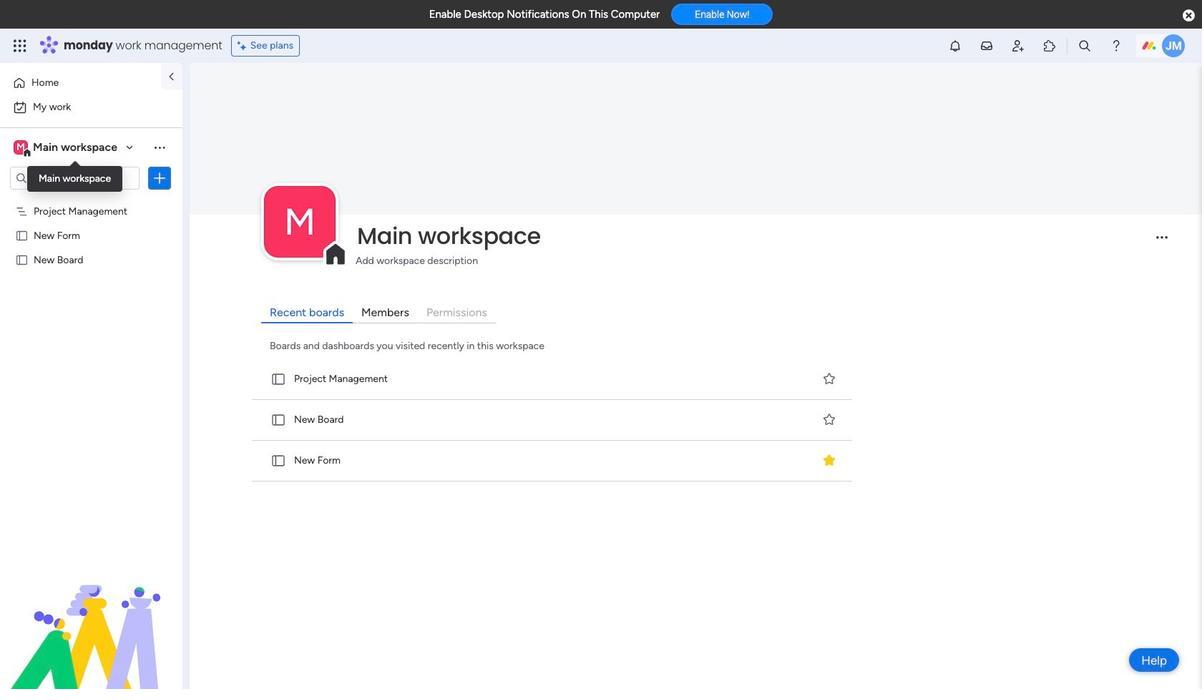 Task type: locate. For each thing, give the bounding box(es) containing it.
0 vertical spatial workspace image
[[14, 140, 28, 155]]

workspace options image
[[152, 140, 167, 154]]

options image
[[152, 171, 167, 185]]

public board image
[[15, 253, 29, 266], [270, 371, 286, 387], [270, 453, 286, 469]]

list box
[[0, 196, 182, 465]]

0 vertical spatial public board image
[[15, 228, 29, 242]]

see plans image
[[237, 38, 250, 54]]

1 horizontal spatial public board image
[[270, 412, 286, 428]]

help image
[[1109, 39, 1123, 53]]

1 vertical spatial workspace image
[[264, 186, 336, 257]]

update feed image
[[979, 39, 994, 53]]

workspace image
[[14, 140, 28, 155], [264, 186, 336, 257]]

0 vertical spatial public board image
[[15, 253, 29, 266]]

public board image for add to favorites icon
[[270, 371, 286, 387]]

2 vertical spatial public board image
[[270, 453, 286, 469]]

add to favorites image
[[822, 372, 836, 386]]

remove from favorites image
[[822, 453, 836, 467]]

1 vertical spatial public board image
[[270, 412, 286, 428]]

option
[[9, 72, 152, 94], [9, 96, 174, 119], [0, 198, 182, 201]]

None field
[[353, 221, 1144, 251]]

public board image for the remove from favorites image at right bottom
[[270, 453, 286, 469]]

1 vertical spatial public board image
[[270, 371, 286, 387]]

1 horizontal spatial workspace image
[[264, 186, 336, 257]]

lottie animation image
[[0, 544, 182, 689]]

dapulse close image
[[1183, 9, 1195, 23]]

public board image
[[15, 228, 29, 242], [270, 412, 286, 428]]



Task type: describe. For each thing, give the bounding box(es) containing it.
quick search results list box
[[249, 359, 856, 481]]

0 horizontal spatial workspace image
[[14, 140, 28, 155]]

0 horizontal spatial public board image
[[15, 228, 29, 242]]

0 vertical spatial option
[[9, 72, 152, 94]]

2 vertical spatial option
[[0, 198, 182, 201]]

jeremy miller image
[[1162, 34, 1185, 57]]

notifications image
[[948, 39, 962, 53]]

Search in workspace field
[[30, 170, 119, 186]]

search everything image
[[1078, 39, 1092, 53]]

1 vertical spatial option
[[9, 96, 174, 119]]

add to favorites image
[[822, 412, 836, 427]]

select product image
[[13, 39, 27, 53]]

monday marketplace image
[[1042, 39, 1057, 53]]

invite members image
[[1011, 39, 1025, 53]]

lottie animation element
[[0, 544, 182, 689]]

workspace selection element
[[14, 139, 119, 157]]



Task type: vqa. For each thing, say whether or not it's contained in the screenshot.
Public board icon to the middle
yes



